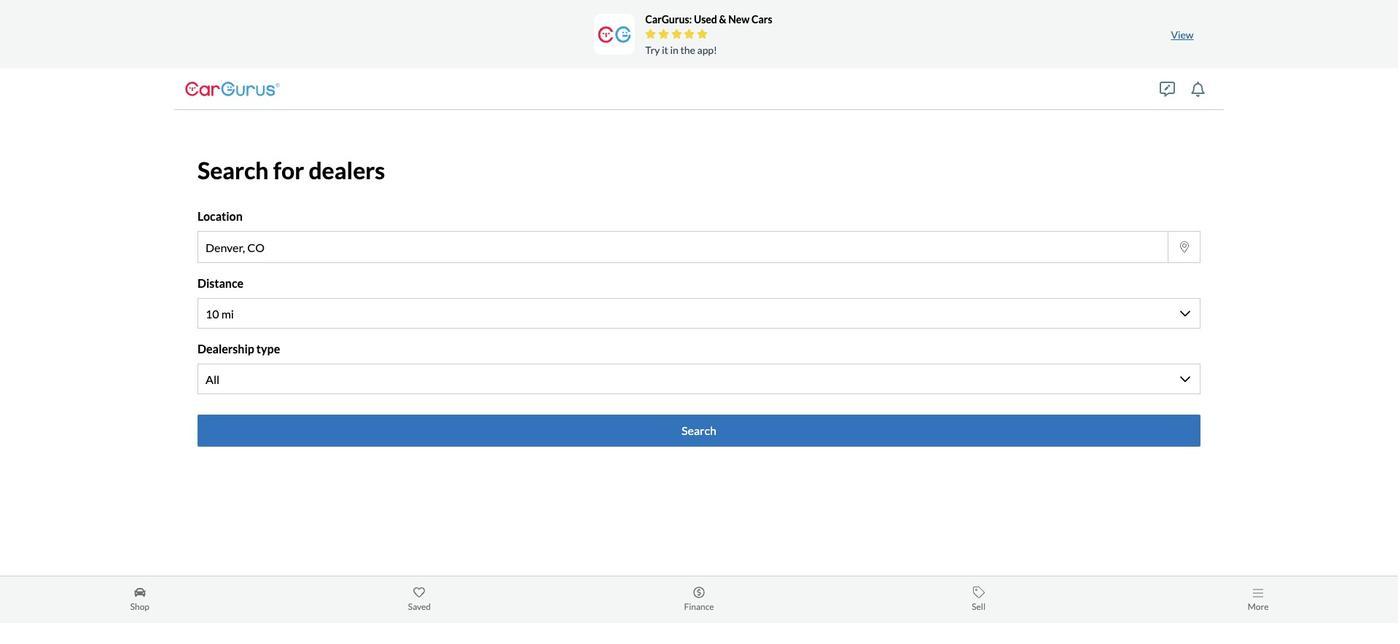Task type: vqa. For each thing, say whether or not it's contained in the screenshot.
Hatchback
no



Task type: describe. For each thing, give the bounding box(es) containing it.
more
[[1248, 601, 1269, 612]]

view
[[1171, 28, 1194, 40]]

try
[[645, 43, 660, 56]]

cargurus: used & new cars
[[645, 13, 772, 25]]

open notifications navigation icon image
[[1190, 81, 1205, 97]]

Location text field
[[198, 232, 1168, 263]]

dealership type
[[198, 342, 280, 356]]

search button
[[198, 415, 1201, 447]]

search for search for dealers
[[198, 156, 269, 184]]

finance link
[[559, 584, 839, 616]]

used
[[694, 13, 717, 25]]

the
[[681, 43, 695, 56]]

for
[[273, 156, 304, 184]]

shop
[[130, 601, 149, 612]]

view link
[[1161, 18, 1204, 51]]

sell
[[972, 601, 986, 612]]

shop link
[[0, 584, 280, 616]]

dealership
[[198, 342, 254, 356]]

dealers
[[309, 156, 385, 184]]

more button
[[1119, 584, 1398, 616]]

sell link
[[839, 584, 1119, 616]]



Task type: locate. For each thing, give the bounding box(es) containing it.
cargurus:
[[645, 13, 692, 25]]

cargurus logo homepage link image
[[185, 74, 280, 104]]

cars
[[752, 13, 772, 25]]

type
[[257, 342, 280, 356]]

cargurus logo homepage link link
[[185, 74, 280, 104]]

distance
[[198, 277, 244, 290]]

saved link
[[280, 584, 559, 616]]

location
[[198, 210, 243, 223]]

app!
[[697, 43, 717, 56]]

new
[[728, 13, 750, 25]]

search inside button
[[682, 424, 717, 438]]

1 vertical spatial search
[[682, 424, 717, 438]]

add a car review image
[[1160, 81, 1175, 97]]

in
[[670, 43, 679, 56]]

saved
[[408, 601, 431, 612]]

search for search
[[682, 424, 717, 438]]

&
[[719, 13, 726, 25]]

try it in the app!
[[645, 43, 717, 56]]

finance
[[684, 601, 714, 612]]

1 horizontal spatial search
[[682, 424, 717, 438]]

search
[[198, 156, 269, 184], [682, 424, 717, 438]]

0 horizontal spatial search
[[198, 156, 269, 184]]

search for dealers
[[198, 156, 385, 184]]

0 vertical spatial search
[[198, 156, 269, 184]]

find my location image
[[1177, 242, 1192, 253]]

it
[[662, 43, 668, 56]]



